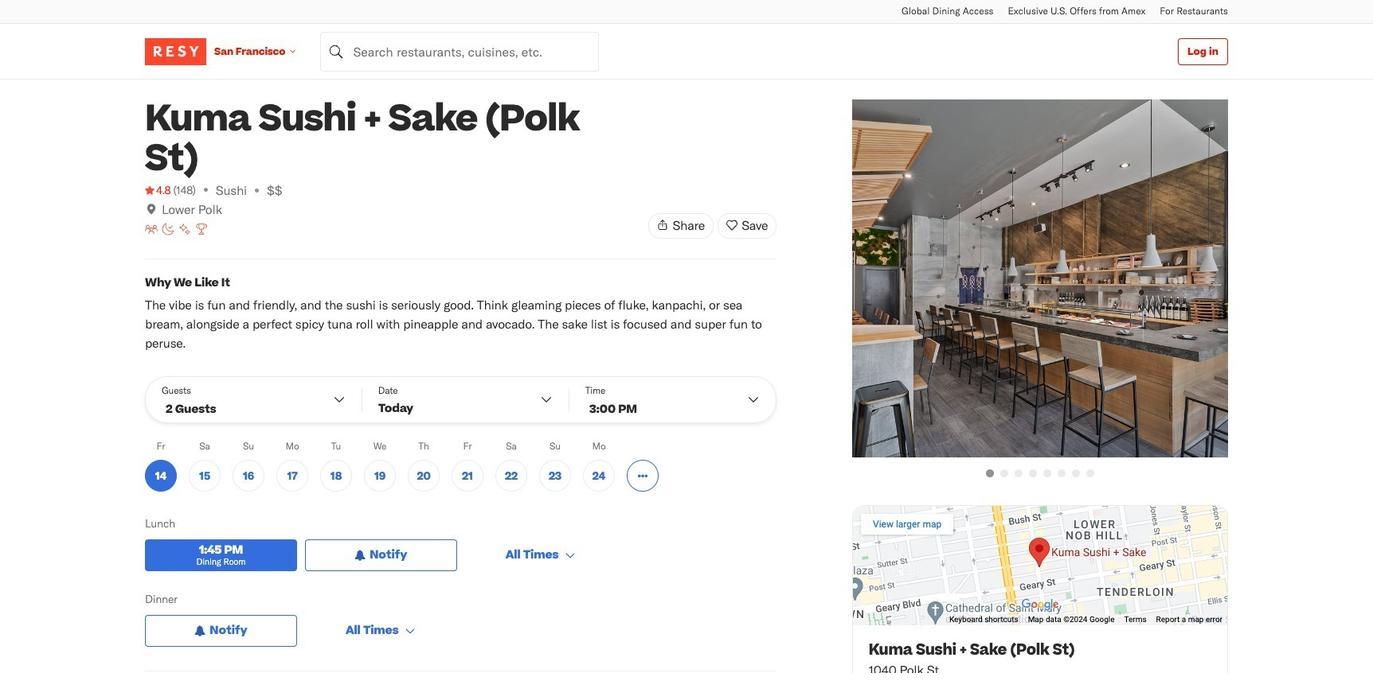 Task type: locate. For each thing, give the bounding box(es) containing it.
None field
[[321, 31, 599, 71]]

4.8 out of 5 stars image
[[145, 182, 171, 198]]

Search restaurants, cuisines, etc. text field
[[321, 31, 599, 71]]



Task type: vqa. For each thing, say whether or not it's contained in the screenshot.
Field
yes



